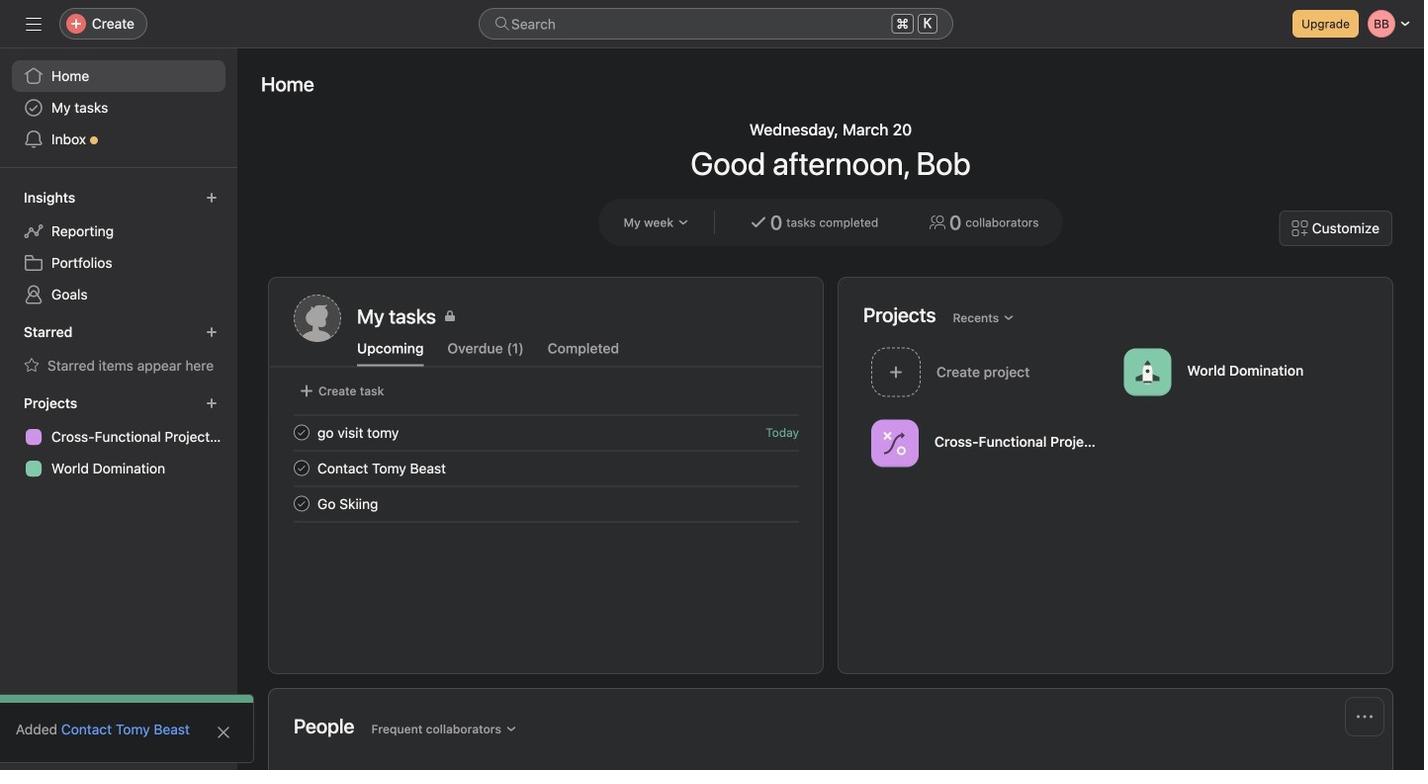 Task type: locate. For each thing, give the bounding box(es) containing it.
Mark complete checkbox
[[290, 421, 314, 445], [290, 492, 314, 516]]

mark complete image
[[290, 421, 314, 445], [290, 457, 314, 480]]

2 mark complete checkbox from the top
[[290, 492, 314, 516]]

mark complete image up mark complete image
[[290, 457, 314, 480]]

starred element
[[0, 315, 237, 386]]

mark complete image up mark complete checkbox
[[290, 421, 314, 445]]

mark complete checkbox down mark complete checkbox
[[290, 492, 314, 516]]

2 mark complete image from the top
[[290, 457, 314, 480]]

1 vertical spatial mark complete image
[[290, 457, 314, 480]]

line_and_symbols image
[[883, 432, 907, 456]]

rocket image
[[1136, 361, 1160, 384]]

None field
[[479, 8, 954, 40]]

list item
[[270, 415, 823, 451], [270, 451, 823, 486], [270, 486, 823, 522]]

1 vertical spatial mark complete checkbox
[[290, 492, 314, 516]]

1 mark complete checkbox from the top
[[290, 421, 314, 445]]

0 vertical spatial mark complete checkbox
[[290, 421, 314, 445]]

global element
[[0, 48, 237, 167]]

insights element
[[0, 180, 237, 315]]

close image
[[216, 725, 231, 741]]

mark complete checkbox up mark complete checkbox
[[290, 421, 314, 445]]

new project or portfolio image
[[206, 398, 218, 410]]

3 list item from the top
[[270, 486, 823, 522]]

mark complete image for mark complete checkbox
[[290, 457, 314, 480]]

0 vertical spatial mark complete image
[[290, 421, 314, 445]]

1 mark complete image from the top
[[290, 421, 314, 445]]



Task type: describe. For each thing, give the bounding box(es) containing it.
hide sidebar image
[[26, 16, 42, 32]]

2 list item from the top
[[270, 451, 823, 486]]

mark complete image
[[290, 492, 314, 516]]

projects element
[[0, 386, 237, 489]]

1 list item from the top
[[270, 415, 823, 451]]

add items to starred image
[[206, 326, 218, 338]]

add profile photo image
[[294, 295, 341, 342]]

mark complete image for 1st mark complete option from the top
[[290, 421, 314, 445]]

Mark complete checkbox
[[290, 457, 314, 480]]

new insights image
[[206, 192, 218, 204]]

Search tasks, projects, and more text field
[[479, 8, 954, 40]]



Task type: vqa. For each thing, say whether or not it's contained in the screenshot.
so
no



